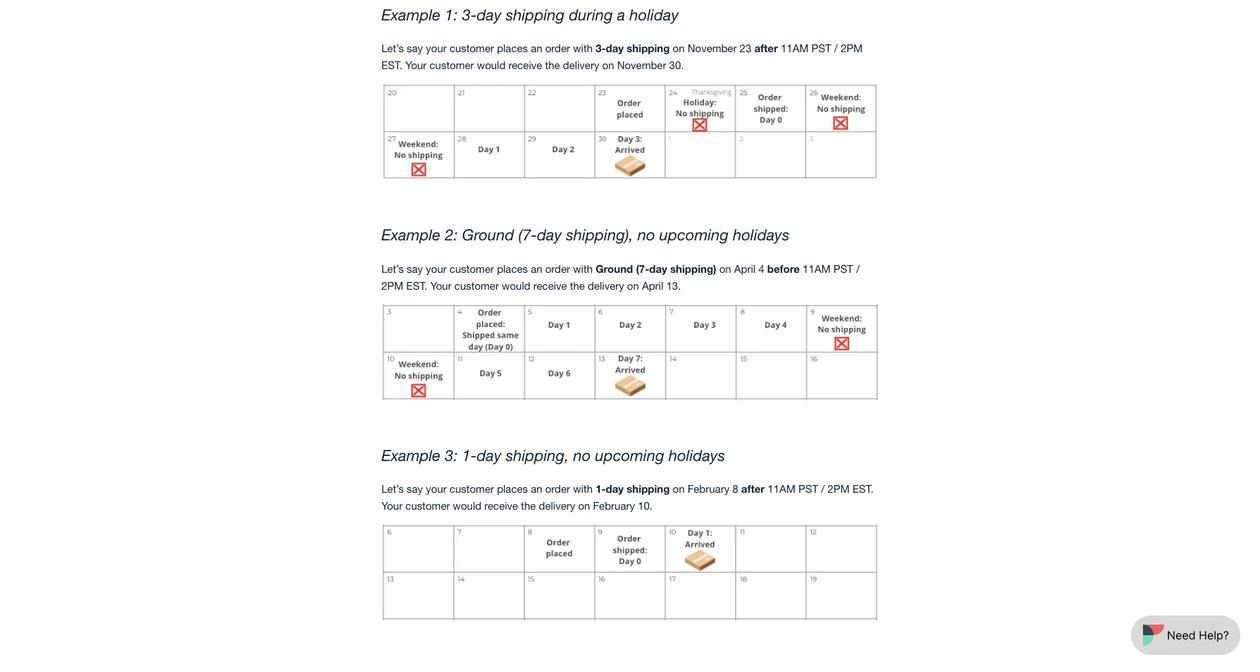 Task type: vqa. For each thing, say whether or not it's contained in the screenshot.


Task type: describe. For each thing, give the bounding box(es) containing it.
april_7_day_ex.png image
[[382, 305, 879, 400]]

11am pst / 2pm est. your customer would receive the delivery on april 13.
[[382, 262, 860, 292]]

february_1_day_ex.png image
[[382, 525, 879, 621]]

2pm for 3-day shipping
[[841, 42, 863, 54]]

the for ground (7-day shipping)
[[570, 279, 585, 292]]

places for 1-day shipping
[[497, 483, 528, 495]]

1 vertical spatial holidays
[[669, 446, 726, 464]]

8
[[733, 483, 739, 495]]

say for 1-day shipping
[[407, 483, 423, 495]]

your for 3-
[[426, 42, 447, 54]]

your for ground (7-day shipping)
[[431, 279, 452, 292]]

an for ground
[[531, 262, 543, 275]]

november_3_day_ex.png image
[[382, 84, 879, 180]]

day down example 3: 1-day shipping, no upcoming holidays
[[606, 483, 624, 495]]

pst for ground (7-day shipping)
[[834, 262, 854, 275]]

13.
[[667, 279, 681, 292]]

shipping),
[[566, 226, 634, 244]]

11am for ground (7-day shipping)
[[803, 262, 831, 275]]

shipping for 1-day shipping
[[627, 483, 670, 495]]

11am pst / 2pm est. your customer would receive the delivery on february 10.
[[382, 483, 874, 512]]

shipping,
[[506, 446, 569, 464]]

the for 1-day shipping
[[521, 500, 536, 512]]

0 horizontal spatial no
[[574, 446, 591, 464]]

receive for 3-
[[509, 59, 543, 71]]

on for let's say your customer places an order with 1-day shipping on february 8 after
[[673, 483, 685, 495]]

1 vertical spatial upcoming
[[595, 446, 665, 464]]

0 vertical spatial holidays
[[733, 226, 790, 244]]

example 1: 3-day shipping during a holiday
[[382, 5, 679, 23]]

30.
[[670, 59, 684, 71]]

receive for ground
[[534, 279, 567, 292]]

1 vertical spatial ground
[[596, 262, 633, 275]]

day right the 1:
[[477, 5, 502, 23]]

example 3: 1-day shipping, no upcoming holidays
[[382, 446, 726, 464]]

let's for ground (7-day shipping)
[[382, 262, 404, 275]]

with for 3-
[[573, 42, 593, 54]]

with for ground
[[573, 262, 593, 275]]

0 vertical spatial upcoming
[[660, 226, 729, 244]]

0 horizontal spatial 1-
[[462, 446, 477, 464]]

0 vertical spatial shipping
[[506, 5, 565, 23]]

0 vertical spatial 3-
[[462, 5, 477, 23]]

2:
[[445, 226, 458, 244]]

say for ground (7-day shipping)
[[407, 262, 423, 275]]

day up 13.
[[650, 262, 668, 275]]

est. for 1-day shipping
[[853, 483, 874, 495]]

0 vertical spatial ground
[[462, 226, 514, 244]]

receive for 1-
[[485, 500, 518, 512]]

order for 3-
[[546, 42, 571, 54]]

est. for 3-day shipping
[[382, 59, 403, 71]]

a
[[618, 5, 626, 23]]

february for delivery
[[593, 500, 635, 512]]

day right 3:
[[477, 446, 502, 464]]

customer inside let's say your customer places an order with 3-day shipping on november 23 after
[[450, 42, 494, 54]]

let's say your customer places an order with 3-day shipping on november 23 after
[[382, 42, 778, 55]]

on inside let's say your customer places an order with ground (7-day shipping) on april 4 before
[[720, 262, 732, 275]]

your for 3-day shipping
[[406, 59, 427, 71]]

customer inside let's say your customer places an order with ground (7-day shipping) on april 4 before
[[450, 262, 494, 275]]

example for example 3: 1-day shipping, no upcoming holidays
[[382, 446, 441, 464]]

your for 1-day shipping
[[382, 500, 403, 512]]

4
[[759, 262, 765, 275]]

delivery for 3-
[[563, 59, 600, 71]]

0 vertical spatial no
[[638, 226, 656, 244]]

est. for ground (7-day shipping)
[[407, 279, 428, 292]]

let's for 3-day shipping
[[382, 42, 404, 54]]

on for let's say your customer places an order with 3-day shipping on november 23 after
[[673, 42, 685, 54]]

example for example 1: 3-day shipping during a holiday
[[382, 5, 441, 23]]

customer inside "11am pst / 2pm est. your customer would receive the delivery on november 30."
[[430, 59, 474, 71]]

2pm for 1-day shipping
[[828, 483, 850, 495]]

/ for 1-day shipping
[[822, 483, 825, 495]]



Task type: locate. For each thing, give the bounding box(es) containing it.
order inside let's say your customer places an order with 3-day shipping on november 23 after
[[546, 42, 571, 54]]

1 vertical spatial an
[[531, 262, 543, 275]]

order for ground
[[546, 262, 571, 275]]

an down example 1: 3-day shipping during a holiday
[[531, 42, 543, 54]]

your inside 11am pst / 2pm est. your customer would receive the delivery on april 13.
[[431, 279, 452, 292]]

ground down shipping),
[[596, 262, 633, 275]]

2 places from the top
[[497, 262, 528, 275]]

0 vertical spatial february
[[688, 483, 730, 495]]

1 vertical spatial 3-
[[596, 42, 606, 55]]

holiday
[[630, 5, 679, 23]]

delivery inside "11am pst / 2pm est. your customer would receive the delivery on november 30."
[[563, 59, 600, 71]]

order down example 3: 1-day shipping, no upcoming holidays
[[546, 483, 571, 495]]

on left 8
[[673, 483, 685, 495]]

1 vertical spatial receive
[[534, 279, 567, 292]]

with
[[573, 42, 593, 54], [573, 262, 593, 275], [573, 483, 593, 495]]

0 vertical spatial places
[[497, 42, 528, 54]]

your inside let's say your customer places an order with 3-day shipping on november 23 after
[[426, 42, 447, 54]]

2 vertical spatial order
[[546, 483, 571, 495]]

on for 11am pst / 2pm est. your customer would receive the delivery on february 10.
[[579, 500, 591, 512]]

1 vertical spatial /
[[857, 262, 860, 275]]

let's inside let's say your customer places an order with ground (7-day shipping) on april 4 before
[[382, 262, 404, 275]]

3- right the 1:
[[462, 5, 477, 23]]

upcoming up shipping)
[[660, 226, 729, 244]]

on inside "11am pst / 2pm est. your customer would receive the delivery on november 30."
[[603, 59, 615, 71]]

during
[[569, 5, 613, 23]]

ground right 2:
[[462, 226, 514, 244]]

1 horizontal spatial ground
[[596, 262, 633, 275]]

3 your from the top
[[426, 483, 447, 495]]

let's
[[382, 42, 404, 54], [382, 262, 404, 275], [382, 483, 404, 495]]

1 vertical spatial the
[[570, 279, 585, 292]]

3 let's from the top
[[382, 483, 404, 495]]

0 vertical spatial 2pm
[[841, 42, 863, 54]]

your for ground
[[426, 262, 447, 275]]

with down example 3: 1-day shipping, no upcoming holidays
[[573, 483, 593, 495]]

upcoming
[[660, 226, 729, 244], [595, 446, 665, 464]]

3 with from the top
[[573, 483, 593, 495]]

day left shipping),
[[537, 226, 562, 244]]

2 with from the top
[[573, 262, 593, 275]]

(7-
[[519, 226, 537, 244], [636, 262, 650, 275]]

places for ground (7-day shipping)
[[497, 262, 528, 275]]

0 horizontal spatial /
[[822, 483, 825, 495]]

0 vertical spatial (7-
[[519, 226, 537, 244]]

example left 3:
[[382, 446, 441, 464]]

places inside "let's say your customer places an order with 1-day shipping on february 8 after"
[[497, 483, 528, 495]]

an inside "let's say your customer places an order with 1-day shipping on february 8 after"
[[531, 483, 543, 495]]

pst
[[812, 42, 832, 54], [834, 262, 854, 275], [799, 483, 819, 495]]

would inside 11am pst / 2pm est. your customer would receive the delivery on april 13.
[[502, 279, 531, 292]]

with inside "let's say your customer places an order with 1-day shipping on february 8 after"
[[573, 483, 593, 495]]

shipping)
[[671, 262, 717, 275]]

february left 10.
[[593, 500, 635, 512]]

1 vertical spatial april
[[642, 279, 664, 292]]

23
[[740, 42, 752, 54]]

0 vertical spatial your
[[426, 42, 447, 54]]

day
[[477, 5, 502, 23], [606, 42, 624, 55], [537, 226, 562, 244], [650, 262, 668, 275], [477, 446, 502, 464], [606, 483, 624, 495]]

after for 1-day shipping
[[742, 483, 765, 495]]

1 vertical spatial your
[[426, 262, 447, 275]]

your inside let's say your customer places an order with ground (7-day shipping) on april 4 before
[[426, 262, 447, 275]]

with inside let's say your customer places an order with 3-day shipping on november 23 after
[[573, 42, 593, 54]]

2 vertical spatial example
[[382, 446, 441, 464]]

no right shipping),
[[638, 226, 656, 244]]

0 vertical spatial delivery
[[563, 59, 600, 71]]

2 vertical spatial an
[[531, 483, 543, 495]]

your down 2:
[[426, 262, 447, 275]]

delivery down let's say your customer places an order with 3-day shipping on november 23 after
[[563, 59, 600, 71]]

3:
[[445, 446, 458, 464]]

0 horizontal spatial ground
[[462, 226, 514, 244]]

on inside 11am pst / 2pm est. your customer would receive the delivery on april 13.
[[628, 279, 640, 292]]

0 horizontal spatial (7-
[[519, 226, 537, 244]]

2 order from the top
[[546, 262, 571, 275]]

/ for 3-day shipping
[[835, 42, 838, 54]]

1 horizontal spatial your
[[406, 59, 427, 71]]

0 vertical spatial with
[[573, 42, 593, 54]]

order
[[546, 42, 571, 54], [546, 262, 571, 275], [546, 483, 571, 495]]

2pm
[[841, 42, 863, 54], [382, 279, 404, 292], [828, 483, 850, 495]]

2pm for ground (7-day shipping)
[[382, 279, 404, 292]]

0 vertical spatial april
[[735, 262, 756, 275]]

1 order from the top
[[546, 42, 571, 54]]

2 your from the top
[[426, 262, 447, 275]]

0 vertical spatial /
[[835, 42, 838, 54]]

pst for 3-day shipping
[[812, 42, 832, 54]]

let's inside let's say your customer places an order with 3-day shipping on november 23 after
[[382, 42, 404, 54]]

1 horizontal spatial 3-
[[596, 42, 606, 55]]

1 places from the top
[[497, 42, 528, 54]]

say inside let's say your customer places an order with 3-day shipping on november 23 after
[[407, 42, 423, 54]]

1-
[[462, 446, 477, 464], [596, 483, 606, 495]]

would for ground (7-day shipping)
[[502, 279, 531, 292]]

with for 1-
[[573, 483, 593, 495]]

example left 2:
[[382, 226, 441, 244]]

1 vertical spatial shipping
[[627, 42, 670, 55]]

february
[[688, 483, 730, 495], [593, 500, 635, 512]]

an inside let's say your customer places an order with ground (7-day shipping) on april 4 before
[[531, 262, 543, 275]]

an for 1-
[[531, 483, 543, 495]]

let's for 1-day shipping
[[382, 483, 404, 495]]

2 vertical spatial 11am
[[768, 483, 796, 495]]

day down a
[[606, 42, 624, 55]]

november for delivery
[[618, 59, 667, 71]]

1 horizontal spatial (7-
[[636, 262, 650, 275]]

11am inside "11am pst / 2pm est. your customer would receive the delivery on november 30."
[[781, 42, 809, 54]]

let's inside "let's say your customer places an order with 1-day shipping on february 8 after"
[[382, 483, 404, 495]]

say
[[407, 42, 423, 54], [407, 262, 423, 275], [407, 483, 423, 495]]

april left the 4
[[735, 262, 756, 275]]

the down "let's say your customer places an order with 1-day shipping on february 8 after"
[[521, 500, 536, 512]]

3-
[[462, 5, 477, 23], [596, 42, 606, 55]]

november for shipping
[[688, 42, 737, 54]]

2 vertical spatial shipping
[[627, 483, 670, 495]]

november left 30.
[[618, 59, 667, 71]]

2 vertical spatial let's
[[382, 483, 404, 495]]

/ inside 11am pst / 2pm est. your customer would receive the delivery on april 13.
[[857, 262, 860, 275]]

receive inside "11am pst / 2pm est. your customer would receive the delivery on november 30."
[[509, 59, 543, 71]]

1 vertical spatial order
[[546, 262, 571, 275]]

0 horizontal spatial est.
[[382, 59, 403, 71]]

11am pst / 2pm est. your customer would receive the delivery on november 30.
[[382, 42, 863, 71]]

3- down during
[[596, 42, 606, 55]]

1 vertical spatial no
[[574, 446, 591, 464]]

say inside let's say your customer places an order with ground (7-day shipping) on april 4 before
[[407, 262, 423, 275]]

your inside 11am pst / 2pm est. your customer would receive the delivery on february 10.
[[382, 500, 403, 512]]

an
[[531, 42, 543, 54], [531, 262, 543, 275], [531, 483, 543, 495]]

receive inside 11am pst / 2pm est. your customer would receive the delivery on february 10.
[[485, 500, 518, 512]]

pst inside 11am pst / 2pm est. your customer would receive the delivery on april 13.
[[834, 262, 854, 275]]

receive down shipping, on the left bottom
[[485, 500, 518, 512]]

an inside let's say your customer places an order with 3-day shipping on november 23 after
[[531, 42, 543, 54]]

1- right 3:
[[462, 446, 477, 464]]

let's say your customer places an order with ground (7-day shipping) on april 4 before
[[382, 262, 800, 275]]

0 vertical spatial would
[[477, 59, 506, 71]]

0 horizontal spatial february
[[593, 500, 635, 512]]

2 vertical spatial with
[[573, 483, 593, 495]]

your inside "11am pst / 2pm est. your customer would receive the delivery on november 30."
[[406, 59, 427, 71]]

an down shipping, on the left bottom
[[531, 483, 543, 495]]

2 vertical spatial est.
[[853, 483, 874, 495]]

2pm inside "11am pst / 2pm est. your customer would receive the delivery on november 30."
[[841, 42, 863, 54]]

example for example 2: ground (7-day shipping), no upcoming holidays
[[382, 226, 441, 244]]

/
[[835, 42, 838, 54], [857, 262, 860, 275], [822, 483, 825, 495]]

2 vertical spatial pst
[[799, 483, 819, 495]]

pst inside "11am pst / 2pm est. your customer would receive the delivery on november 30."
[[812, 42, 832, 54]]

est. inside "11am pst / 2pm est. your customer would receive the delivery on november 30."
[[382, 59, 403, 71]]

/ for ground (7-day shipping)
[[857, 262, 860, 275]]

november left 23
[[688, 42, 737, 54]]

example left the 1:
[[382, 5, 441, 23]]

2 horizontal spatial your
[[431, 279, 452, 292]]

shipping up 30.
[[627, 42, 670, 55]]

1 vertical spatial would
[[502, 279, 531, 292]]

3 example from the top
[[382, 446, 441, 464]]

0 vertical spatial november
[[688, 42, 737, 54]]

11am for 3-day shipping
[[781, 42, 809, 54]]

your for 1-
[[426, 483, 447, 495]]

february for shipping
[[688, 483, 730, 495]]

would inside "11am pst / 2pm est. your customer would receive the delivery on november 30."
[[477, 59, 506, 71]]

2 vertical spatial your
[[382, 500, 403, 512]]

1 vertical spatial 2pm
[[382, 279, 404, 292]]

february inside "let's say your customer places an order with 1-day shipping on february 8 after"
[[688, 483, 730, 495]]

your
[[406, 59, 427, 71], [431, 279, 452, 292], [382, 500, 403, 512]]

places for 3-day shipping
[[497, 42, 528, 54]]

your
[[426, 42, 447, 54], [426, 262, 447, 275], [426, 483, 447, 495]]

delivery inside 11am pst / 2pm est. your customer would receive the delivery on april 13.
[[588, 279, 625, 292]]

with down the example 2: ground (7-day shipping), no upcoming holidays
[[573, 262, 593, 275]]

your inside "let's say your customer places an order with 1-day shipping on february 8 after"
[[426, 483, 447, 495]]

order inside "let's say your customer places an order with 1-day shipping on february 8 after"
[[546, 483, 571, 495]]

let's say your customer places an order with 1-day shipping on february 8 after
[[382, 483, 765, 495]]

shipping
[[506, 5, 565, 23], [627, 42, 670, 55], [627, 483, 670, 495]]

1 vertical spatial 1-
[[596, 483, 606, 495]]

april left 13.
[[642, 279, 664, 292]]

1 vertical spatial places
[[497, 262, 528, 275]]

delivery for 1-
[[539, 500, 576, 512]]

shipping left during
[[506, 5, 565, 23]]

the
[[545, 59, 560, 71], [570, 279, 585, 292], [521, 500, 536, 512]]

0 vertical spatial let's
[[382, 42, 404, 54]]

receive down example 1: 3-day shipping during a holiday
[[509, 59, 543, 71]]

before
[[768, 262, 800, 275]]

receive down let's say your customer places an order with ground (7-day shipping) on april 4 before
[[534, 279, 567, 292]]

0 vertical spatial 11am
[[781, 42, 809, 54]]

1 vertical spatial with
[[573, 262, 593, 275]]

the for 3-day shipping
[[545, 59, 560, 71]]

/ inside "11am pst / 2pm est. your customer would receive the delivery on november 30."
[[835, 42, 838, 54]]

2 an from the top
[[531, 262, 543, 275]]

3 say from the top
[[407, 483, 423, 495]]

/ inside 11am pst / 2pm est. your customer would receive the delivery on february 10.
[[822, 483, 825, 495]]

0 horizontal spatial your
[[382, 500, 403, 512]]

2pm inside 11am pst / 2pm est. your customer would receive the delivery on february 10.
[[828, 483, 850, 495]]

1 your from the top
[[426, 42, 447, 54]]

0 vertical spatial pst
[[812, 42, 832, 54]]

delivery
[[563, 59, 600, 71], [588, 279, 625, 292], [539, 500, 576, 512]]

after
[[755, 42, 778, 55], [742, 483, 765, 495]]

1 an from the top
[[531, 42, 543, 54]]

11am for 1-day shipping
[[768, 483, 796, 495]]

3 places from the top
[[497, 483, 528, 495]]

2 vertical spatial delivery
[[539, 500, 576, 512]]

delivery down let's say your customer places an order with ground (7-day shipping) on april 4 before
[[588, 279, 625, 292]]

order down the example 2: ground (7-day shipping), no upcoming holidays
[[546, 262, 571, 275]]

an for 3-
[[531, 42, 543, 54]]

would for 3-day shipping
[[477, 59, 506, 71]]

february left 8
[[688, 483, 730, 495]]

receive inside 11am pst / 2pm est. your customer would receive the delivery on april 13.
[[534, 279, 567, 292]]

1 vertical spatial november
[[618, 59, 667, 71]]

1 vertical spatial example
[[382, 226, 441, 244]]

shipping for 3-day shipping
[[627, 42, 670, 55]]

delivery inside 11am pst / 2pm est. your customer would receive the delivery on february 10.
[[539, 500, 576, 512]]

est. inside 11am pst / 2pm est. your customer would receive the delivery on april 13.
[[407, 279, 428, 292]]

3 an from the top
[[531, 483, 543, 495]]

with down during
[[573, 42, 593, 54]]

april inside 11am pst / 2pm est. your customer would receive the delivery on april 13.
[[642, 279, 664, 292]]

1 horizontal spatial 1-
[[596, 483, 606, 495]]

2 vertical spatial receive
[[485, 500, 518, 512]]

11am right 8
[[768, 483, 796, 495]]

0 vertical spatial receive
[[509, 59, 543, 71]]

on down "let's say your customer places an order with 1-day shipping on february 8 after"
[[579, 500, 591, 512]]

2 horizontal spatial the
[[570, 279, 585, 292]]

11am right before
[[803, 262, 831, 275]]

the down let's say your customer places an order with ground (7-day shipping) on april 4 before
[[570, 279, 585, 292]]

the inside 11am pst / 2pm est. your customer would receive the delivery on february 10.
[[521, 500, 536, 512]]

would inside 11am pst / 2pm est. your customer would receive the delivery on february 10.
[[453, 500, 482, 512]]

the inside "11am pst / 2pm est. your customer would receive the delivery on november 30."
[[545, 59, 560, 71]]

upcoming up 11am pst / 2pm est. your customer would receive the delivery on february 10.
[[595, 446, 665, 464]]

shipping up 10.
[[627, 483, 670, 495]]

would for 1-day shipping
[[453, 500, 482, 512]]

with inside let's say your customer places an order with ground (7-day shipping) on april 4 before
[[573, 262, 593, 275]]

1 vertical spatial est.
[[407, 279, 428, 292]]

2 let's from the top
[[382, 262, 404, 275]]

the inside 11am pst / 2pm est. your customer would receive the delivery on april 13.
[[570, 279, 585, 292]]

example
[[382, 5, 441, 23], [382, 226, 441, 244], [382, 446, 441, 464]]

pst for 1-day shipping
[[799, 483, 819, 495]]

2 vertical spatial your
[[426, 483, 447, 495]]

1 vertical spatial pst
[[834, 262, 854, 275]]

1 example from the top
[[382, 5, 441, 23]]

2 vertical spatial /
[[822, 483, 825, 495]]

1 horizontal spatial est.
[[407, 279, 428, 292]]

places
[[497, 42, 528, 54], [497, 262, 528, 275], [497, 483, 528, 495]]

customer inside 11am pst / 2pm est. your customer would receive the delivery on april 13.
[[455, 279, 499, 292]]

places inside let's say your customer places an order with 3-day shipping on november 23 after
[[497, 42, 528, 54]]

11am inside 11am pst / 2pm est. your customer would receive the delivery on april 13.
[[803, 262, 831, 275]]

1 vertical spatial (7-
[[636, 262, 650, 275]]

0 horizontal spatial holidays
[[669, 446, 726, 464]]

0 vertical spatial an
[[531, 42, 543, 54]]

order for 1-
[[546, 483, 571, 495]]

on inside "let's say your customer places an order with 1-day shipping on february 8 after"
[[673, 483, 685, 495]]

1- down example 3: 1-day shipping, no upcoming holidays
[[596, 483, 606, 495]]

would
[[477, 59, 506, 71], [502, 279, 531, 292], [453, 500, 482, 512]]

an down the example 2: ground (7-day shipping), no upcoming holidays
[[531, 262, 543, 275]]

0 horizontal spatial 3-
[[462, 5, 477, 23]]

2pm inside 11am pst / 2pm est. your customer would receive the delivery on april 13.
[[382, 279, 404, 292]]

after right 23
[[755, 42, 778, 55]]

11am inside 11am pst / 2pm est. your customer would receive the delivery on february 10.
[[768, 483, 796, 495]]

1 say from the top
[[407, 42, 423, 54]]

customer
[[450, 42, 494, 54], [430, 59, 474, 71], [450, 262, 494, 275], [455, 279, 499, 292], [450, 483, 494, 495], [406, 500, 450, 512]]

on
[[673, 42, 685, 54], [603, 59, 615, 71], [720, 262, 732, 275], [628, 279, 640, 292], [673, 483, 685, 495], [579, 500, 591, 512]]

2 vertical spatial the
[[521, 500, 536, 512]]

your down 3:
[[426, 483, 447, 495]]

2 horizontal spatial est.
[[853, 483, 874, 495]]

11am right 23
[[781, 42, 809, 54]]

2 vertical spatial say
[[407, 483, 423, 495]]

pst inside 11am pst / 2pm est. your customer would receive the delivery on february 10.
[[799, 483, 819, 495]]

est.
[[382, 59, 403, 71], [407, 279, 428, 292], [853, 483, 874, 495]]

1:
[[445, 5, 458, 23]]

order down example 1: 3-day shipping during a holiday
[[546, 42, 571, 54]]

1 with from the top
[[573, 42, 593, 54]]

customer inside 11am pst / 2pm est. your customer would receive the delivery on february 10.
[[406, 500, 450, 512]]

places inside let's say your customer places an order with ground (7-day shipping) on april 4 before
[[497, 262, 528, 275]]

1 vertical spatial your
[[431, 279, 452, 292]]

11am
[[781, 42, 809, 54], [803, 262, 831, 275], [768, 483, 796, 495]]

say for 3-day shipping
[[407, 42, 423, 54]]

0 vertical spatial after
[[755, 42, 778, 55]]

customer inside "let's say your customer places an order with 1-day shipping on february 8 after"
[[450, 483, 494, 495]]

0 vertical spatial the
[[545, 59, 560, 71]]

order inside let's say your customer places an order with ground (7-day shipping) on april 4 before
[[546, 262, 571, 275]]

0 vertical spatial say
[[407, 42, 423, 54]]

example 2: ground (7-day shipping), no upcoming holidays
[[382, 226, 790, 244]]

your down the 1:
[[426, 42, 447, 54]]

on inside 11am pst / 2pm est. your customer would receive the delivery on february 10.
[[579, 500, 591, 512]]

on for 11am pst / 2pm est. your customer would receive the delivery on november 30.
[[603, 59, 615, 71]]

receive
[[509, 59, 543, 71], [534, 279, 567, 292], [485, 500, 518, 512]]

1 horizontal spatial the
[[545, 59, 560, 71]]

2 example from the top
[[382, 226, 441, 244]]

0 vertical spatial est.
[[382, 59, 403, 71]]

0 vertical spatial 1-
[[462, 446, 477, 464]]

after for 3-day shipping
[[755, 42, 778, 55]]

on down let's say your customer places an order with 3-day shipping on november 23 after
[[603, 59, 615, 71]]

0 vertical spatial order
[[546, 42, 571, 54]]

on left 13.
[[628, 279, 640, 292]]

1 vertical spatial february
[[593, 500, 635, 512]]

holidays
[[733, 226, 790, 244], [669, 446, 726, 464]]

1 horizontal spatial no
[[638, 226, 656, 244]]

2 vertical spatial would
[[453, 500, 482, 512]]

1 horizontal spatial november
[[688, 42, 737, 54]]

on right shipping)
[[720, 262, 732, 275]]

on inside let's say your customer places an order with 3-day shipping on november 23 after
[[673, 42, 685, 54]]

2 horizontal spatial /
[[857, 262, 860, 275]]

april
[[735, 262, 756, 275], [642, 279, 664, 292]]

no up "let's say your customer places an order with 1-day shipping on february 8 after"
[[574, 446, 591, 464]]

1 let's from the top
[[382, 42, 404, 54]]

delivery for ground
[[588, 279, 625, 292]]

say inside "let's say your customer places an order with 1-day shipping on february 8 after"
[[407, 483, 423, 495]]

1 vertical spatial after
[[742, 483, 765, 495]]

1 vertical spatial delivery
[[588, 279, 625, 292]]

the down let's say your customer places an order with 3-day shipping on november 23 after
[[545, 59, 560, 71]]

after right 8
[[742, 483, 765, 495]]

april inside let's say your customer places an order with ground (7-day shipping) on april 4 before
[[735, 262, 756, 275]]

ground
[[462, 226, 514, 244], [596, 262, 633, 275]]

1 horizontal spatial february
[[688, 483, 730, 495]]

est. inside 11am pst / 2pm est. your customer would receive the delivery on february 10.
[[853, 483, 874, 495]]

2 say from the top
[[407, 262, 423, 275]]

0 horizontal spatial the
[[521, 500, 536, 512]]

10.
[[638, 500, 653, 512]]

november
[[688, 42, 737, 54], [618, 59, 667, 71]]

february inside 11am pst / 2pm est. your customer would receive the delivery on february 10.
[[593, 500, 635, 512]]

0 vertical spatial example
[[382, 5, 441, 23]]

1 horizontal spatial april
[[735, 262, 756, 275]]

delivery down "let's say your customer places an order with 1-day shipping on february 8 after"
[[539, 500, 576, 512]]

no
[[638, 226, 656, 244], [574, 446, 591, 464]]

november inside let's say your customer places an order with 3-day shipping on november 23 after
[[688, 42, 737, 54]]

on for 11am pst / 2pm est. your customer would receive the delivery on april 13.
[[628, 279, 640, 292]]

3 order from the top
[[546, 483, 571, 495]]

november inside "11am pst / 2pm est. your customer would receive the delivery on november 30."
[[618, 59, 667, 71]]

on up 30.
[[673, 42, 685, 54]]

2 vertical spatial places
[[497, 483, 528, 495]]

0 horizontal spatial april
[[642, 279, 664, 292]]



